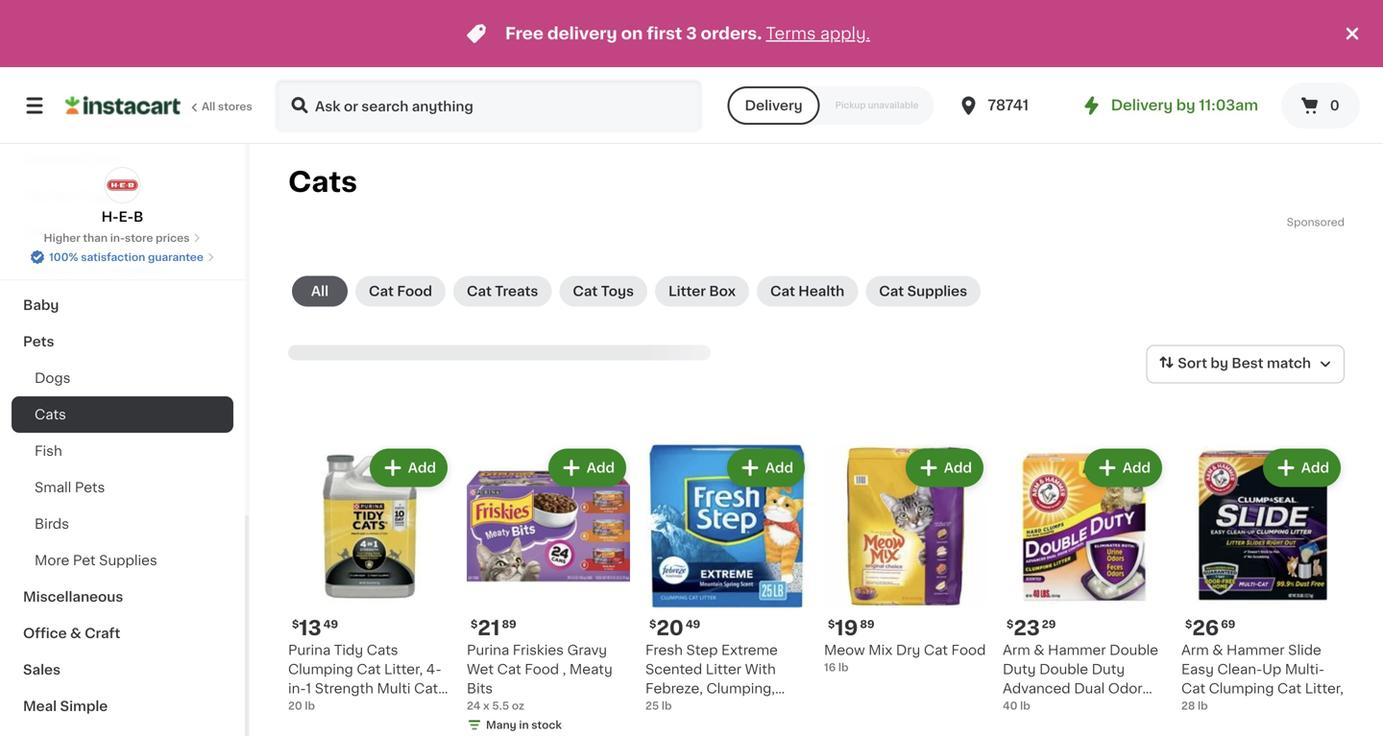 Task type: locate. For each thing, give the bounding box(es) containing it.
cat right the wet at the bottom of page
[[497, 663, 521, 677]]

24
[[467, 701, 481, 712]]

match
[[1267, 357, 1311, 371]]

party
[[23, 262, 61, 276]]

21
[[478, 619, 500, 639]]

23
[[1014, 619, 1040, 639]]

2 vertical spatial litter
[[288, 702, 324, 715]]

0 vertical spatial scented
[[646, 663, 703, 677]]

duty up the "advanced"
[[1003, 663, 1036, 677]]

hammer inside arm & hammer slide easy clean-up multi- cat clumping cat litter, 28 lb
[[1227, 644, 1285, 658]]

0 horizontal spatial 49
[[323, 620, 338, 630]]

lb right 25
[[662, 701, 672, 712]]

litter, inside purina tidy cats clumping cat litter, 4- in-1 strength multi cat litter
[[384, 663, 423, 677]]

89 right 21
[[502, 620, 517, 630]]

49 up step
[[686, 620, 701, 630]]

3 product group from the left
[[646, 445, 809, 715]]

1 horizontal spatial scented
[[1057, 702, 1114, 715]]

4 add button from the left
[[908, 451, 982, 486]]

party & gift supplies
[[23, 262, 168, 276]]

hammer inside arm & hammer double duty double duty advanced dual odor control scented clumping
[[1048, 644, 1106, 658]]

2 89 from the left
[[860, 620, 875, 630]]

1 horizontal spatial pets
[[75, 481, 105, 495]]

2 horizontal spatial cats
[[367, 644, 398, 658]]

$ for 19
[[828, 620, 835, 630]]

lb right "28"
[[1198, 701, 1208, 712]]

69
[[1221, 620, 1236, 630]]

add button for 21
[[550, 451, 625, 486]]

arm for arm & hammer double duty double duty advanced dual odor control scented clumping
[[1003, 644, 1031, 658]]

1 horizontal spatial 89
[[860, 620, 875, 630]]

double up dual
[[1040, 663, 1089, 677]]

all stores link
[[65, 79, 254, 133]]

1 arm from the left
[[1003, 644, 1031, 658]]

personal care link
[[12, 141, 233, 178]]

litter left box
[[669, 285, 706, 298]]

0 horizontal spatial pets
[[23, 335, 54, 349]]

pets right small
[[75, 481, 105, 495]]

0 horizontal spatial by
[[1177, 98, 1196, 112]]

satisfaction
[[81, 252, 145, 263]]

$ for 21
[[471, 620, 478, 630]]

0 horizontal spatial double
[[1040, 663, 1089, 677]]

product group containing 23
[[1003, 445, 1166, 735]]

0 vertical spatial clumping
[[288, 663, 353, 677]]

,
[[563, 663, 566, 677]]

scented up febreze, at bottom
[[646, 663, 703, 677]]

litter up clumping,
[[706, 663, 742, 677]]

1 hammer from the left
[[1048, 644, 1106, 658]]

49 for 13
[[323, 620, 338, 630]]

pets down baby
[[23, 335, 54, 349]]

multi
[[377, 683, 411, 696]]

$ 19 89
[[828, 619, 875, 639]]

litter, down multi-
[[1305, 683, 1344, 696]]

scented inside arm & hammer double duty double duty advanced dual odor control scented clumping
[[1057, 702, 1114, 715]]

in- up 100% satisfaction guarantee button
[[110, 233, 125, 244]]

in- up 20 lb
[[288, 683, 306, 696]]

1 horizontal spatial clumping
[[1003, 721, 1068, 735]]

hammer
[[1048, 644, 1106, 658], [1227, 644, 1285, 658]]

floral
[[23, 226, 61, 239]]

0 horizontal spatial arm
[[1003, 644, 1031, 658]]

2 arm from the left
[[1182, 644, 1209, 658]]

0 vertical spatial in-
[[110, 233, 125, 244]]

5 $ from the left
[[1007, 620, 1014, 630]]

& inside arm & hammer double duty double duty advanced dual odor control scented clumping
[[1034, 644, 1045, 658]]

1 add from the left
[[408, 462, 436, 475]]

cat inside 'link'
[[771, 285, 795, 298]]

2 horizontal spatial clumping
[[1209, 683, 1274, 696]]

duty
[[1003, 663, 1036, 677], [1092, 663, 1125, 677]]

1 purina from the left
[[288, 644, 331, 658]]

clumping down clean-
[[1209, 683, 1274, 696]]

oz
[[512, 701, 525, 712]]

product group containing 20
[[646, 445, 809, 715]]

by for sort
[[1211, 357, 1229, 371]]

0 horizontal spatial cats
[[35, 408, 66, 422]]

best match
[[1232, 357, 1311, 371]]

& left "craft"
[[70, 627, 81, 641]]

89 for 19
[[860, 620, 875, 630]]

cat down tidy at the left bottom
[[357, 663, 381, 677]]

0 horizontal spatial purina
[[288, 644, 331, 658]]

easy
[[1182, 663, 1214, 677]]

0 horizontal spatial delivery
[[745, 99, 803, 112]]

1 horizontal spatial hammer
[[1227, 644, 1285, 658]]

cat up "28"
[[1182, 683, 1206, 696]]

by right sort
[[1211, 357, 1229, 371]]

2 vertical spatial cats
[[367, 644, 398, 658]]

$ for 13
[[292, 620, 299, 630]]

100% satisfaction guarantee button
[[30, 246, 215, 265]]

1 add button from the left
[[372, 451, 446, 486]]

strength
[[315, 683, 374, 696]]

delivery button
[[728, 86, 820, 125]]

arm inside arm & hammer slide easy clean-up multi- cat clumping cat litter, 28 lb
[[1182, 644, 1209, 658]]

& for arm & hammer slide easy clean-up multi- cat clumping cat litter, 28 lb
[[1213, 644, 1224, 658]]

0 horizontal spatial in-
[[110, 233, 125, 244]]

best
[[1232, 357, 1264, 371]]

0 vertical spatial cats
[[288, 169, 357, 196]]

cat right dry
[[924, 644, 948, 658]]

higher than in-store prices
[[44, 233, 190, 244]]

13
[[299, 619, 322, 639]]

1 product group from the left
[[288, 445, 452, 715]]

$ inside "$ 20 49"
[[649, 620, 657, 630]]

5 add from the left
[[1123, 462, 1151, 475]]

meal simple
[[23, 700, 108, 714]]

0 horizontal spatial duty
[[1003, 663, 1036, 677]]

2 add button from the left
[[550, 451, 625, 486]]

$ inside '$ 19 89'
[[828, 620, 835, 630]]

& down $ 23 29
[[1034, 644, 1045, 658]]

orders.
[[701, 25, 762, 42]]

2 $ from the left
[[471, 620, 478, 630]]

1 89 from the left
[[502, 620, 517, 630]]

& down "$ 26 69"
[[1213, 644, 1224, 658]]

0 horizontal spatial food
[[397, 285, 432, 298]]

1
[[306, 683, 311, 696]]

2 horizontal spatial food
[[952, 644, 986, 658]]

in
[[519, 721, 529, 731]]

4 $ from the left
[[828, 620, 835, 630]]

0 vertical spatial by
[[1177, 98, 1196, 112]]

0 vertical spatial food
[[397, 285, 432, 298]]

1 $ from the left
[[292, 620, 299, 630]]

0 vertical spatial pets
[[23, 335, 54, 349]]

sort
[[1178, 357, 1208, 371]]

3 add from the left
[[766, 462, 794, 475]]

49 right 13
[[323, 620, 338, 630]]

49 inside "$ 20 49"
[[686, 620, 701, 630]]

5 product group from the left
[[1003, 445, 1166, 735]]

delivery inside button
[[745, 99, 803, 112]]

scented
[[646, 663, 703, 677], [1057, 702, 1114, 715]]

double up odor
[[1110, 644, 1159, 658]]

28
[[1182, 701, 1196, 712]]

litter
[[669, 285, 706, 298], [706, 663, 742, 677], [288, 702, 324, 715]]

1 horizontal spatial in-
[[288, 683, 306, 696]]

with
[[745, 663, 776, 677]]

clumping up the 1
[[288, 663, 353, 677]]

1 vertical spatial food
[[952, 644, 986, 658]]

89 right 19
[[860, 620, 875, 630]]

than
[[83, 233, 108, 244]]

1 horizontal spatial delivery
[[1111, 98, 1173, 112]]

double
[[1110, 644, 1159, 658], [1040, 663, 1089, 677]]

& left gift at left top
[[64, 262, 75, 276]]

None search field
[[275, 79, 703, 133]]

6 $ from the left
[[1186, 620, 1193, 630]]

6 add button from the left
[[1265, 451, 1339, 486]]

1 vertical spatial clumping
[[1209, 683, 1274, 696]]

product group
[[288, 445, 452, 715], [467, 445, 630, 737], [646, 445, 809, 715], [824, 445, 988, 676], [1003, 445, 1166, 735], [1182, 445, 1345, 714]]

lb inside arm & hammer slide easy clean-up multi- cat clumping cat litter, 28 lb
[[1198, 701, 1208, 712]]

1 horizontal spatial by
[[1211, 357, 1229, 371]]

arm up easy at the right of page
[[1182, 644, 1209, 658]]

25
[[646, 701, 659, 712]]

litter down the 1
[[288, 702, 324, 715]]

1 vertical spatial by
[[1211, 357, 1229, 371]]

meal
[[23, 700, 57, 714]]

duty up odor
[[1092, 663, 1125, 677]]

gravy
[[567, 644, 607, 658]]

stores
[[218, 101, 252, 112]]

0 horizontal spatial scented
[[646, 663, 703, 677]]

1 vertical spatial all
[[311, 285, 329, 298]]

0 vertical spatial 20
[[657, 619, 684, 639]]

2 add from the left
[[587, 462, 615, 475]]

lb for 13
[[305, 701, 315, 712]]

all left "cat food" link
[[311, 285, 329, 298]]

0 vertical spatial all
[[202, 101, 215, 112]]

1 horizontal spatial all
[[311, 285, 329, 298]]

& for office & craft
[[70, 627, 81, 641]]

0 horizontal spatial litter,
[[384, 663, 423, 677]]

89 inside '$ 19 89'
[[860, 620, 875, 630]]

higher
[[44, 233, 80, 244]]

19
[[835, 619, 858, 639]]

arm down 23
[[1003, 644, 1031, 658]]

delivery down terms at the top right of page
[[745, 99, 803, 112]]

baby link
[[12, 287, 233, 324]]

add button for 20
[[729, 451, 803, 486]]

2 vertical spatial clumping
[[1003, 721, 1068, 735]]

pet
[[73, 554, 96, 568]]

all left stores
[[202, 101, 215, 112]]

food right dry
[[952, 644, 986, 658]]

0 horizontal spatial all
[[202, 101, 215, 112]]

1 horizontal spatial 20
[[657, 619, 684, 639]]

& for party & gift supplies
[[64, 262, 75, 276]]

purina inside purina tidy cats clumping cat litter, 4- in-1 strength multi cat litter
[[288, 644, 331, 658]]

lb down the 1
[[305, 701, 315, 712]]

add for 26
[[1302, 462, 1330, 475]]

delivery left "11:03am"
[[1111, 98, 1173, 112]]

2 hammer from the left
[[1227, 644, 1285, 658]]

purina up the wet at the bottom of page
[[467, 644, 509, 658]]

all for all stores
[[202, 101, 215, 112]]

1 horizontal spatial purina
[[467, 644, 509, 658]]

1 horizontal spatial food
[[525, 663, 559, 677]]

arm
[[1003, 644, 1031, 658], [1182, 644, 1209, 658]]

1 horizontal spatial duty
[[1092, 663, 1125, 677]]

1 horizontal spatial double
[[1110, 644, 1159, 658]]

0 horizontal spatial hammer
[[1048, 644, 1106, 658]]

lb right 40
[[1020, 701, 1031, 712]]

friskies
[[513, 644, 564, 658]]

food left cat treats on the left of page
[[397, 285, 432, 298]]

litter, up multi at the left of the page
[[384, 663, 423, 677]]

& inside arm & hammer slide easy clean-up multi- cat clumping cat litter, 28 lb
[[1213, 644, 1224, 658]]

0 horizontal spatial 20
[[288, 701, 302, 712]]

dogs
[[35, 372, 71, 385]]

food down friskies
[[525, 663, 559, 677]]

many
[[486, 721, 517, 731]]

cats
[[288, 169, 357, 196], [35, 408, 66, 422], [367, 644, 398, 658]]

cats inside 'link'
[[35, 408, 66, 422]]

pets
[[23, 335, 54, 349], [75, 481, 105, 495]]

$ inside $ 23 29
[[1007, 620, 1014, 630]]

1 vertical spatial litter,
[[1305, 683, 1344, 696]]

49 inside $ 13 49
[[323, 620, 338, 630]]

3 add button from the left
[[729, 451, 803, 486]]

wet
[[467, 663, 494, 677]]

litter inside purina tidy cats clumping cat litter, 4- in-1 strength multi cat litter
[[288, 702, 324, 715]]

89 inside the $ 21 89
[[502, 620, 517, 630]]

terms
[[766, 25, 816, 42]]

delivery for delivery by 11:03am
[[1111, 98, 1173, 112]]

more pet supplies
[[35, 554, 157, 568]]

1 vertical spatial litter
[[706, 663, 742, 677]]

3 $ from the left
[[649, 620, 657, 630]]

5 add button from the left
[[1086, 451, 1161, 486]]

4 product group from the left
[[824, 445, 988, 676]]

tidy
[[334, 644, 363, 658]]

2 product group from the left
[[467, 445, 630, 737]]

spring
[[713, 702, 756, 715]]

0 horizontal spatial 89
[[502, 620, 517, 630]]

$
[[292, 620, 299, 630], [471, 620, 478, 630], [649, 620, 657, 630], [828, 620, 835, 630], [1007, 620, 1014, 630], [1186, 620, 1193, 630]]

&
[[64, 262, 75, 276], [70, 627, 81, 641], [1034, 644, 1045, 658], [1213, 644, 1224, 658]]

3
[[686, 25, 697, 42]]

1 49 from the left
[[323, 620, 338, 630]]

meal simple link
[[12, 689, 233, 725]]

hammer for clean-
[[1227, 644, 1285, 658]]

delivery by 11:03am link
[[1081, 94, 1259, 117]]

20
[[657, 619, 684, 639], [288, 701, 302, 712]]

purina inside purina friskies gravy wet cat food , meaty bits 24 x 5.5 oz
[[467, 644, 509, 658]]

1 horizontal spatial 49
[[686, 620, 701, 630]]

e-
[[119, 210, 134, 224]]

1 horizontal spatial arm
[[1182, 644, 1209, 658]]

0 button
[[1282, 83, 1360, 129]]

$ for 23
[[1007, 620, 1014, 630]]

dry
[[896, 644, 921, 658]]

$ inside $ 13 49
[[292, 620, 299, 630]]

food inside meow mix dry cat food 16 lb
[[952, 644, 986, 658]]

cat left health
[[771, 285, 795, 298]]

2 purina from the left
[[467, 644, 509, 658]]

pets link
[[12, 324, 233, 360]]

delivery
[[1111, 98, 1173, 112], [745, 99, 803, 112]]

h-e-b logo image
[[104, 167, 141, 204]]

2 vertical spatial food
[[525, 663, 559, 677]]

1 horizontal spatial litter,
[[1305, 683, 1344, 696]]

up
[[1263, 663, 1282, 677]]

0 horizontal spatial clumping
[[288, 663, 353, 677]]

lb right '16'
[[839, 663, 849, 674]]

1 vertical spatial scented
[[1057, 702, 1114, 715]]

litter inside fresh step extreme scented litter with febreze, clumping, mountain spring
[[706, 663, 742, 677]]

2 49 from the left
[[686, 620, 701, 630]]

& for arm & hammer double duty double duty advanced dual odor control scented clumping
[[1034, 644, 1045, 658]]

small
[[35, 481, 71, 495]]

purina for wet
[[467, 644, 509, 658]]

clumping inside arm & hammer slide easy clean-up multi- cat clumping cat litter, 28 lb
[[1209, 683, 1274, 696]]

scented down dual
[[1057, 702, 1114, 715]]

clumping,
[[707, 683, 775, 696]]

6 add from the left
[[1302, 462, 1330, 475]]

fresh
[[646, 644, 683, 658]]

1 vertical spatial in-
[[288, 683, 306, 696]]

all
[[202, 101, 215, 112], [311, 285, 329, 298]]

pets inside small pets link
[[75, 481, 105, 495]]

$ inside "$ 26 69"
[[1186, 620, 1193, 630]]

add for 20
[[766, 462, 794, 475]]

clumping down control
[[1003, 721, 1068, 735]]

purina down 13
[[288, 644, 331, 658]]

by left "11:03am"
[[1177, 98, 1196, 112]]

1 vertical spatial pets
[[75, 481, 105, 495]]

6 product group from the left
[[1182, 445, 1345, 714]]

$ inside the $ 21 89
[[471, 620, 478, 630]]

stock
[[532, 721, 562, 731]]

1 vertical spatial cats
[[35, 408, 66, 422]]

cats inside purina tidy cats clumping cat litter, 4- in-1 strength multi cat litter
[[367, 644, 398, 658]]

product group containing 19
[[824, 445, 988, 676]]

hammer down the 29
[[1048, 644, 1106, 658]]

0 vertical spatial litter,
[[384, 663, 423, 677]]

arm inside arm & hammer double duty double duty advanced dual odor control scented clumping
[[1003, 644, 1031, 658]]

1 vertical spatial 20
[[288, 701, 302, 712]]

hammer up clean-
[[1227, 644, 1285, 658]]

4 add from the left
[[944, 462, 972, 475]]

by inside field
[[1211, 357, 1229, 371]]

100%
[[49, 252, 78, 263]]

49 for 20
[[686, 620, 701, 630]]



Task type: describe. For each thing, give the bounding box(es) containing it.
odor
[[1109, 683, 1143, 696]]

fish
[[35, 445, 62, 458]]

purina tidy cats clumping cat litter, 4- in-1 strength multi cat litter
[[288, 644, 442, 715]]

floral link
[[12, 214, 233, 251]]

arm & hammer double duty double duty advanced dual odor control scented clumping
[[1003, 644, 1159, 735]]

clumping inside purina tidy cats clumping cat litter, 4- in-1 strength multi cat litter
[[288, 663, 353, 677]]

add for 23
[[1123, 462, 1151, 475]]

cat health link
[[757, 276, 858, 307]]

$ 20 49
[[649, 619, 701, 639]]

apply.
[[820, 25, 871, 42]]

add for 21
[[587, 462, 615, 475]]

x
[[483, 701, 490, 712]]

first
[[647, 25, 683, 42]]

$ 23 29
[[1007, 619, 1056, 639]]

treats
[[495, 285, 538, 298]]

higher than in-store prices link
[[44, 231, 201, 246]]

lb inside meow mix dry cat food 16 lb
[[839, 663, 849, 674]]

miscellaneous
[[23, 591, 123, 604]]

40 lb
[[1003, 701, 1031, 712]]

$ 21 89
[[471, 619, 517, 639]]

store
[[125, 233, 153, 244]]

fresh step extreme scented litter with febreze, clumping, mountain spring
[[646, 644, 778, 715]]

add button for 26
[[1265, 451, 1339, 486]]

free
[[505, 25, 544, 42]]

cat health
[[771, 285, 845, 298]]

by for delivery
[[1177, 98, 1196, 112]]

sales
[[23, 664, 61, 677]]

lb for 23
[[1020, 701, 1031, 712]]

delivery
[[547, 25, 617, 42]]

delivery by 11:03am
[[1111, 98, 1259, 112]]

add for 19
[[944, 462, 972, 475]]

lb for 20
[[662, 701, 672, 712]]

more pet supplies link
[[12, 543, 233, 579]]

multi-
[[1285, 663, 1325, 677]]

gift
[[78, 262, 105, 276]]

$ for 20
[[649, 620, 657, 630]]

arm for arm & hammer slide easy clean-up multi- cat clumping cat litter, 28 lb
[[1182, 644, 1209, 658]]

kitchen supplies link
[[12, 178, 233, 214]]

cat inside purina friskies gravy wet cat food , meaty bits 24 x 5.5 oz
[[497, 663, 521, 677]]

0 vertical spatial litter
[[669, 285, 706, 298]]

health
[[799, 285, 845, 298]]

pets inside pets link
[[23, 335, 54, 349]]

cat right the 'all' link
[[369, 285, 394, 298]]

1 duty from the left
[[1003, 663, 1036, 677]]

craft
[[85, 627, 120, 641]]

78741
[[988, 98, 1029, 112]]

advanced
[[1003, 683, 1071, 696]]

small pets
[[35, 481, 105, 495]]

kitchen supplies
[[23, 189, 140, 203]]

litter, inside arm & hammer slide easy clean-up multi- cat clumping cat litter, 28 lb
[[1305, 683, 1344, 696]]

arm & hammer slide easy clean-up multi- cat clumping cat litter, 28 lb
[[1182, 644, 1344, 712]]

febreze,
[[646, 683, 703, 696]]

step
[[686, 644, 718, 658]]

meow
[[824, 644, 865, 658]]

add for 13
[[408, 462, 436, 475]]

purina for clumping
[[288, 644, 331, 658]]

$ for 26
[[1186, 620, 1193, 630]]

product group containing 13
[[288, 445, 452, 715]]

hammer for double
[[1048, 644, 1106, 658]]

cat supplies
[[879, 285, 968, 298]]

in- inside purina tidy cats clumping cat litter, 4- in-1 strength multi cat litter
[[288, 683, 306, 696]]

bits
[[467, 683, 493, 696]]

scented inside fresh step extreme scented litter with febreze, clumping, mountain spring
[[646, 663, 703, 677]]

cat left treats
[[467, 285, 492, 298]]

box
[[709, 285, 736, 298]]

small pets link
[[12, 470, 233, 506]]

40
[[1003, 701, 1018, 712]]

cat right health
[[879, 285, 904, 298]]

26
[[1193, 619, 1219, 639]]

product group containing 26
[[1182, 445, 1345, 714]]

meaty
[[570, 663, 613, 677]]

1 vertical spatial double
[[1040, 663, 1089, 677]]

16
[[824, 663, 836, 674]]

slide
[[1289, 644, 1322, 658]]

office & craft
[[23, 627, 120, 641]]

party & gift supplies link
[[12, 251, 233, 287]]

mix
[[869, 644, 893, 658]]

clean-
[[1218, 663, 1263, 677]]

cat left toys
[[573, 285, 598, 298]]

cat down multi-
[[1278, 683, 1302, 696]]

dual
[[1074, 683, 1105, 696]]

food inside purina friskies gravy wet cat food , meaty bits 24 x 5.5 oz
[[525, 663, 559, 677]]

all for all
[[311, 285, 329, 298]]

100% satisfaction guarantee
[[49, 252, 204, 263]]

toys
[[601, 285, 634, 298]]

product group containing 21
[[467, 445, 630, 737]]

nsored
[[1308, 217, 1345, 228]]

25 lb
[[646, 701, 672, 712]]

89 for 21
[[502, 620, 517, 630]]

fish link
[[12, 433, 233, 470]]

0 vertical spatial double
[[1110, 644, 1159, 658]]

h-
[[101, 210, 119, 224]]

add button for 19
[[908, 451, 982, 486]]

terms apply. link
[[766, 25, 871, 42]]

free delivery on first 3 orders. terms apply.
[[505, 25, 871, 42]]

29
[[1042, 620, 1056, 630]]

cat toys link
[[560, 276, 648, 307]]

litter box link
[[655, 276, 749, 307]]

litter box
[[669, 285, 736, 298]]

service type group
[[728, 86, 934, 125]]

more
[[35, 554, 69, 568]]

h-e-b
[[101, 210, 144, 224]]

add button for 23
[[1086, 451, 1161, 486]]

cat inside meow mix dry cat food 16 lb
[[924, 644, 948, 658]]

sales link
[[12, 652, 233, 689]]

personal
[[23, 153, 84, 166]]

1 horizontal spatial cats
[[288, 169, 357, 196]]

limited time offer region
[[0, 0, 1341, 67]]

instacart logo image
[[65, 94, 181, 117]]

Best match Sort by field
[[1146, 345, 1345, 384]]

many in stock
[[486, 721, 562, 731]]

cat food
[[369, 285, 432, 298]]

birds
[[35, 518, 69, 531]]

baby
[[23, 299, 59, 312]]

5.5
[[492, 701, 509, 712]]

add button for 13
[[372, 451, 446, 486]]

care
[[87, 153, 120, 166]]

delivery for delivery
[[745, 99, 803, 112]]

Search field
[[277, 81, 701, 131]]

h-e-b link
[[101, 167, 144, 227]]

on
[[621, 25, 643, 42]]

all link
[[292, 276, 348, 307]]

clumping inside arm & hammer double duty double duty advanced dual odor control scented clumping
[[1003, 721, 1068, 735]]

cat down 4-
[[414, 683, 438, 696]]

prices
[[156, 233, 190, 244]]

cat treats link
[[453, 276, 552, 307]]

all stores
[[202, 101, 252, 112]]

2 duty from the left
[[1092, 663, 1125, 677]]

11:03am
[[1199, 98, 1259, 112]]

b
[[134, 210, 144, 224]]



Task type: vqa. For each thing, say whether or not it's contained in the screenshot.
the MARKET
no



